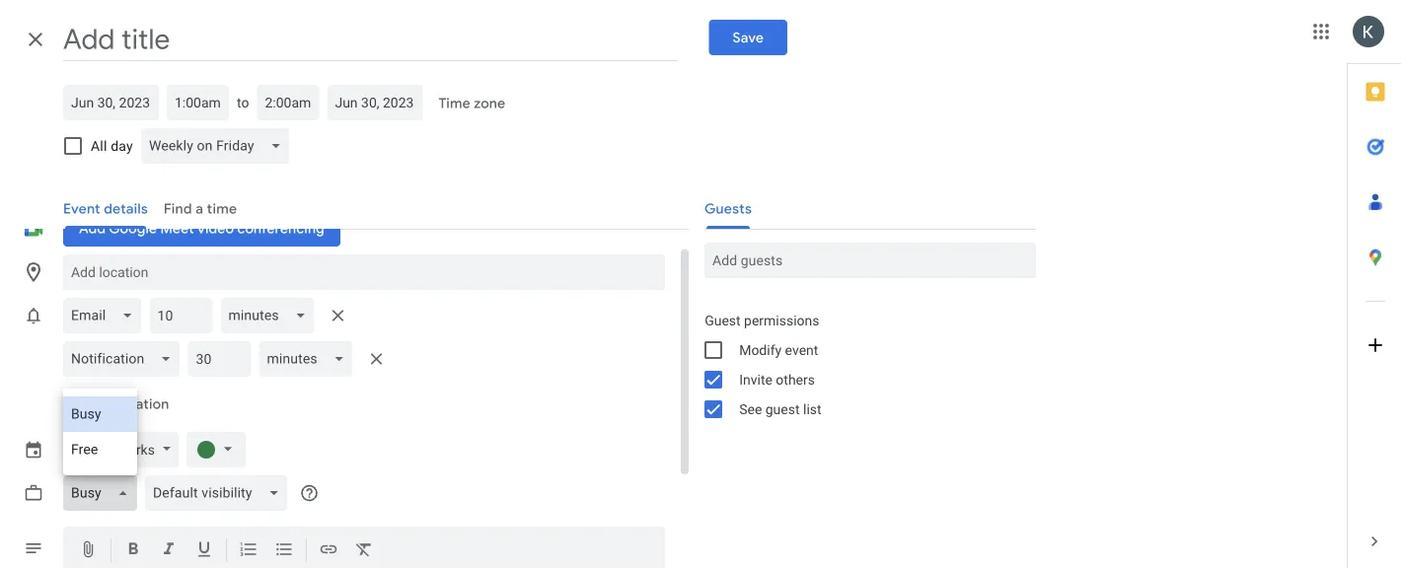 Task type: describe. For each thing, give the bounding box(es) containing it.
remove formatting image
[[354, 540, 374, 563]]

permissions
[[744, 312, 820, 329]]

notifications element
[[63, 294, 392, 381]]

End date text field
[[335, 91, 415, 114]]

see guest list
[[739, 401, 822, 417]]

2 option from the top
[[63, 432, 137, 468]]

all day
[[91, 138, 133, 154]]

save button
[[709, 20, 788, 55]]

day
[[111, 138, 133, 154]]

add notification button
[[55, 381, 177, 428]]

Title text field
[[63, 18, 678, 61]]

time zone button
[[431, 86, 513, 121]]

minutes in advance for notification number field for 10 minutes before, as email element
[[157, 298, 205, 334]]

group containing guest permissions
[[689, 306, 1036, 424]]

all
[[91, 138, 107, 154]]

time zone
[[439, 95, 505, 112]]

bold image
[[123, 540, 143, 563]]

save
[[733, 29, 764, 46]]

kendall parks
[[71, 442, 155, 458]]

see
[[739, 401, 762, 417]]

formatting options toolbar
[[63, 527, 665, 569]]

parks
[[120, 442, 155, 458]]

numbered list image
[[239, 540, 259, 563]]

Start time text field
[[175, 91, 221, 114]]

minutes in advance for notification number field for 30 minutes before element
[[196, 341, 243, 377]]

guest
[[705, 312, 741, 329]]

insert link image
[[319, 540, 338, 563]]

End time text field
[[265, 91, 311, 114]]

modify event
[[739, 342, 818, 358]]

invite
[[739, 372, 773, 388]]

bulleted list image
[[274, 540, 294, 563]]



Task type: locate. For each thing, give the bounding box(es) containing it.
10 minutes before, as email element
[[63, 294, 392, 337]]

others
[[776, 372, 815, 388]]

show as list box
[[63, 389, 137, 476]]

group
[[689, 306, 1036, 424]]

minutes in advance for notification number field up 30 minutes before element
[[157, 298, 205, 334]]

invite others
[[739, 372, 815, 388]]

tab list
[[1348, 64, 1402, 514]]

guest permissions
[[705, 312, 820, 329]]

Location text field
[[71, 255, 657, 290]]

add notification
[[63, 396, 169, 413]]

30 minutes before element
[[63, 337, 392, 381]]

None field
[[141, 128, 297, 164], [63, 298, 149, 334], [220, 298, 322, 334], [63, 341, 188, 377], [259, 341, 361, 377], [63, 476, 145, 511], [145, 476, 295, 511], [141, 128, 297, 164], [63, 298, 149, 334], [220, 298, 322, 334], [63, 341, 188, 377], [259, 341, 361, 377], [63, 476, 145, 511], [145, 476, 295, 511]]

kendall
[[71, 442, 116, 458]]

underline image
[[194, 540, 214, 563]]

zone
[[474, 95, 505, 112]]

1 vertical spatial minutes in advance for notification number field
[[196, 341, 243, 377]]

event
[[785, 342, 818, 358]]

Minutes in advance for notification number field
[[157, 298, 205, 334], [196, 341, 243, 377]]

Start date text field
[[71, 91, 151, 114]]

modify
[[739, 342, 782, 358]]

add
[[63, 396, 90, 413]]

minutes in advance for notification number field inside 30 minutes before element
[[196, 341, 243, 377]]

1 option from the top
[[63, 397, 137, 432]]

to
[[237, 94, 249, 111]]

minutes in advance for notification number field down 10 minutes before, as email element
[[196, 341, 243, 377]]

time
[[439, 95, 470, 112]]

italic image
[[159, 540, 179, 563]]

option
[[63, 397, 137, 432], [63, 432, 137, 468]]

minutes in advance for notification number field inside 10 minutes before, as email element
[[157, 298, 205, 334]]

list
[[803, 401, 822, 417]]

guest
[[766, 401, 800, 417]]

notification
[[93, 396, 169, 413]]

Guests text field
[[713, 243, 1028, 278]]

0 vertical spatial minutes in advance for notification number field
[[157, 298, 205, 334]]



Task type: vqa. For each thing, say whether or not it's contained in the screenshot.
April 2 element
no



